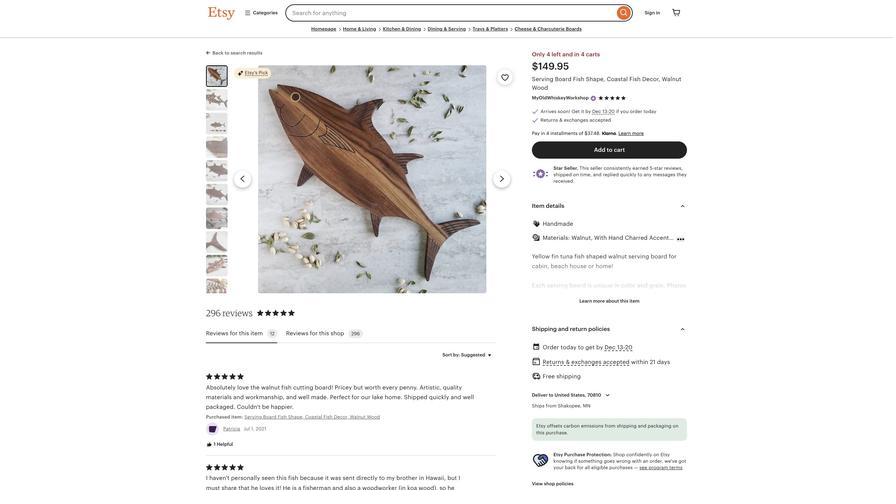 Task type: vqa. For each thing, say whether or not it's contained in the screenshot.
refer
no



Task type: describe. For each thing, give the bounding box(es) containing it.
and up product.
[[637, 283, 648, 289]]

board up representative
[[570, 283, 586, 289]]

serving board fish shape coastal fish decor walnut wood image 9 image
[[206, 255, 228, 276]]

purchase.
[[546, 430, 569, 436]]

reviews for reviews for this shop
[[286, 330, 309, 337]]

worth
[[365, 384, 381, 391]]

arrives
[[541, 109, 557, 114]]

and inside •  expertly crafted and sanded by hand from walnut hardwood specifically selected for its beautiful grain.
[[582, 380, 593, 386]]

12
[[270, 331, 275, 336]]

tab list containing reviews for this item
[[206, 325, 497, 343]]

serving board fish shape coastal fish decor walnut wood image 10 image
[[206, 279, 228, 300]]

order
[[630, 109, 643, 114]]

0 horizontal spatial 20
[[609, 109, 615, 114]]

reverse
[[536, 458, 558, 465]]

walnut inside serving board fish shape, coastal fish decor, walnut wood
[[662, 76, 682, 82]]

be
[[262, 404, 269, 410]]

get
[[586, 344, 595, 350]]

is inside each serving board is unique in color and grain.  photos are representative of the finished product.  if you would like photos of actual in stock finished board before ordering, please message and we will provide promptly.
[[588, 283, 592, 289]]

our
[[361, 394, 371, 400]]

fish inside 'yellow fin tuna fish shaped walnut serving board for cabin, beach house or home!'
[[575, 253, 585, 260]]

0 vertical spatial 13-
[[603, 109, 609, 114]]

etsy's
[[245, 70, 258, 75]]

to inside i haven't personally seen this fish because it was sent directly to my brother in hawaii, but i must share that he loves it! he is a fisherman and also a woodworker (in koa wood), so h
[[379, 475, 385, 481]]

& for returns & exchanges accepted
[[560, 117, 563, 123]]

the inside •  natural variations in the grain give each side a unique look.
[[593, 439, 602, 445]]

serving inside each serving board is unique in color and grain.  photos are representative of the finished product.  if you would like photos of actual in stock finished board before ordering, please message and we will provide promptly.
[[547, 283, 568, 289]]

walnut inside •  expertly crafted and sanded by hand from walnut hardwood specifically selected for its beautiful grain.
[[655, 380, 675, 386]]

11.5"
[[548, 351, 560, 357]]

0 vertical spatial by
[[586, 109, 591, 114]]

materials: walnut, with hand charred accents, wood
[[543, 235, 692, 241]]

trays
[[473, 26, 485, 32]]

board inside ●not quite right?  click here for my entire serving board collection.
[[671, 478, 687, 484]]

and inside etsy offsets carbon emissions from shipping and packaging on this purchase.
[[638, 423, 647, 429]]

4 left left
[[547, 51, 550, 58]]

2 x from the left
[[561, 351, 564, 357]]

for inside 'yellow fin tuna fish shaped walnut serving board for cabin, beach house or home!'
[[669, 253, 677, 260]]

the inside absolutely love the walnut fish cutting board!  pricey but worth every penny. artistic, quality materials and workmanship,  and well made. perfect for our lake home.  shipped quickly and well packaged. couldn't be happier.
[[251, 384, 260, 391]]

charcuterie
[[538, 26, 565, 32]]

pay
[[532, 131, 540, 136]]

fish inside absolutely love the walnut fish cutting board!  pricey but worth every penny. artistic, quality materials and workmanship,  and well made. perfect for our lake home.  shipped quickly and well packaged. couldn't be happier.
[[282, 384, 292, 391]]

and down love
[[233, 394, 244, 400]]

and down 'safe'
[[597, 429, 607, 435]]

fish down happier.
[[278, 414, 287, 420]]

eligible
[[592, 465, 608, 470]]

maple
[[553, 410, 570, 416]]

& for cheese & charcuterie boards
[[533, 26, 537, 32]]

united
[[555, 393, 570, 398]]

policies inside dropdown button
[[589, 326, 610, 332]]

on inside shop confidently on etsy knowing if something goes wrong with an order, we've got your back for all eligible purchases —
[[654, 452, 660, 457]]

please
[[560, 312, 578, 318]]

1 horizontal spatial not
[[620, 429, 630, 435]]

0 horizontal spatial a
[[298, 485, 302, 490]]

0 vertical spatial finished
[[603, 292, 625, 299]]

with
[[595, 235, 607, 241]]

been
[[631, 429, 645, 435]]

purchased
[[206, 414, 230, 420]]

back
[[565, 465, 576, 470]]

they
[[677, 172, 687, 177]]

patricia link
[[223, 426, 240, 432]]

wood up the natural
[[536, 429, 552, 435]]

0 horizontal spatial hand
[[536, 419, 551, 426]]

fish up order
[[630, 76, 641, 82]]

for inside ●not quite right?  click here for my entire serving board collection.
[[611, 478, 619, 484]]

kitchen
[[383, 26, 401, 32]]

2021
[[256, 426, 266, 432]]

to inside dropdown button
[[549, 393, 554, 398]]

& for trays & platters
[[486, 26, 490, 32]]

so
[[440, 485, 446, 490]]

collection.
[[532, 488, 562, 490]]

house
[[570, 263, 587, 269]]

banner containing categories
[[195, 0, 698, 26]]

specifically
[[562, 390, 594, 396]]

right?
[[563, 478, 580, 484]]

star_seller image
[[591, 95, 597, 102]]

perfect
[[330, 394, 350, 400]]

1 horizontal spatial 20
[[625, 344, 633, 350]]

exchanges for returns & exchanges accepted within 21 days
[[572, 359, 602, 365]]

rubbed,
[[552, 419, 574, 426]]

1 horizontal spatial today
[[644, 109, 657, 114]]

he
[[283, 485, 291, 490]]

soon! get
[[558, 109, 580, 114]]

1 well from the left
[[298, 394, 310, 400]]

•  eye is maple and walnut
[[532, 410, 603, 416]]

grain
[[604, 439, 618, 445]]

learn inside dropdown button
[[580, 298, 592, 304]]

artistic,
[[420, 384, 442, 391]]

1,
[[251, 426, 255, 432]]

0 vertical spatial you
[[621, 109, 629, 114]]

sent
[[343, 475, 355, 481]]

•  wood is natural color and has not been stained.
[[532, 429, 669, 435]]

—
[[634, 465, 639, 470]]

item
[[532, 203, 545, 209]]

from inside •  expertly crafted and sanded by hand from walnut hardwood specifically selected for its beautiful grain.
[[641, 380, 654, 386]]

directly
[[356, 475, 378, 481]]

is down offsets
[[554, 429, 558, 435]]

must
[[206, 485, 220, 490]]

knowing
[[554, 459, 573, 464]]

left
[[552, 51, 561, 58]]

quickly inside this seller consistently earned 5-star reviews, shipped on time, and replied quickly to any messages they received.
[[620, 172, 637, 177]]

reviews,
[[664, 165, 683, 171]]

learn more about this item
[[580, 298, 640, 304]]

natural
[[536, 439, 556, 445]]

1 helpful
[[213, 442, 233, 447]]

shop
[[613, 452, 625, 457]]

0 vertical spatial dec
[[593, 109, 601, 114]]

0 horizontal spatial serving board fish shape coastal fish decor walnut wood image 1 image
[[207, 66, 227, 86]]

4 left carts
[[581, 51, 585, 58]]

1 vertical spatial decor,
[[334, 414, 349, 420]]

296 for 296
[[351, 331, 360, 336]]

wood right accents,
[[676, 235, 692, 241]]

packaged.
[[206, 404, 235, 410]]

etsy for etsy purchase protection:
[[554, 452, 563, 457]]

to inside button
[[607, 147, 613, 153]]

& for dining & serving
[[444, 26, 447, 32]]

klarna
[[602, 131, 616, 136]]

returns & exchanges accepted
[[541, 117, 611, 123]]

accepted for returns & exchanges accepted within 21 days
[[603, 359, 630, 365]]

unique inside •  natural variations in the grain give each side a unique look.
[[667, 439, 686, 445]]

in up about on the bottom right
[[615, 283, 620, 289]]

fish inside i haven't personally seen this fish because it was sent directly to my brother in hawaii, but i must share that he loves it! he is a fisherman and also a woodworker (in koa wood), so h
[[288, 475, 299, 481]]

home & living link
[[343, 26, 376, 32]]

1 vertical spatial board
[[263, 414, 277, 420]]

returns & exchanges accepted button
[[543, 357, 630, 367]]

back to search results
[[213, 50, 263, 56]]

in inside •  natural variations in the grain give each side a unique look.
[[587, 439, 592, 445]]

on for packaging
[[673, 423, 679, 429]]

& for home & living
[[358, 26, 361, 32]]

• for •  fin and gill lines are burned in.
[[532, 400, 534, 406]]

1 vertical spatial today
[[561, 344, 577, 350]]

0 vertical spatial more
[[632, 131, 644, 136]]

4 right pay
[[547, 131, 550, 136]]

learn more about this item button
[[574, 295, 645, 308]]

in left all
[[576, 468, 581, 474]]

you inside each serving board is unique in color and grain.  photos are representative of the finished product.  if you would like photos of actual in stock finished board before ordering, please message and we will provide promptly.
[[658, 292, 668, 299]]

but inside absolutely love the walnut fish cutting board!  pricey but worth every penny. artistic, quality materials and workmanship,  and well made. perfect for our lake home.  shipped quickly and well packaged. couldn't be happier.
[[354, 384, 363, 391]]

look.
[[532, 449, 546, 455]]

states,
[[571, 393, 586, 398]]

& for kitchen & dining
[[402, 26, 405, 32]]

wood down lake
[[367, 414, 380, 420]]

etsy inside shop confidently on etsy knowing if something goes wrong with an order, we've got your back for all eligible purchases —
[[661, 452, 670, 457]]

on for shipped
[[573, 172, 579, 177]]

2 i from the left
[[459, 475, 461, 481]]

reviews for this item
[[206, 330, 263, 337]]

1 vertical spatial side
[[559, 458, 571, 465]]

handmade
[[543, 221, 574, 227]]

1 horizontal spatial of
[[579, 131, 584, 136]]

coastal inside serving board fish shape, coastal fish decor, walnut wood
[[607, 76, 628, 82]]

returns for returns & exchanges accepted within 21 days
[[543, 359, 564, 365]]

consistently
[[604, 165, 632, 171]]

• for •  reverse side does not contain burn lines.
[[532, 458, 534, 465]]

and up happier.
[[286, 394, 297, 400]]

packaging
[[648, 423, 672, 429]]

1 vertical spatial of
[[585, 292, 590, 299]]

pick
[[259, 70, 268, 75]]

selected
[[595, 390, 619, 396]]

in inside i haven't personally seen this fish because it was sent directly to my brother in hawaii, but i must share that he loves it! he is a fisherman and also a woodworker (in koa wood), so h
[[419, 475, 424, 481]]

.
[[616, 131, 618, 136]]

returns for returns & exchanges accepted
[[541, 117, 558, 123]]

fish down only 4 left and in 4 carts $149.95
[[573, 76, 585, 82]]

color inside each serving board is unique in color and grain.  photos are representative of the finished product.  if you would like photos of actual in stock finished board before ordering, please message and we will provide promptly.
[[621, 283, 636, 289]]

by inside •  expertly crafted and sanded by hand from walnut hardwood specifically selected for its beautiful grain.
[[616, 380, 623, 386]]

give
[[620, 439, 632, 445]]

or
[[589, 263, 594, 269]]

1 vertical spatial are
[[583, 400, 591, 406]]

for inside shop confidently on etsy knowing if something goes wrong with an order, we've got your back for all eligible purchases —
[[577, 465, 584, 470]]

add
[[594, 147, 606, 153]]

suggested
[[461, 352, 486, 358]]

its
[[630, 390, 637, 396]]

more inside dropdown button
[[593, 298, 605, 304]]

kitchen & dining link
[[383, 26, 421, 32]]

jul
[[244, 426, 250, 432]]

serving board fish shape coastal fish decor walnut wood image 7 image
[[206, 207, 228, 229]]

is right eye
[[547, 410, 552, 416]]

hand
[[625, 380, 639, 386]]

we've
[[665, 459, 678, 464]]

1 x from the left
[[543, 351, 546, 357]]

carbon
[[564, 423, 580, 429]]

shaped
[[586, 253, 607, 260]]

within
[[631, 359, 649, 365]]

haven't
[[209, 475, 230, 481]]

1 vertical spatial from
[[546, 403, 557, 409]]

in inside only 4 left and in 4 carts $149.95
[[575, 51, 580, 58]]

296 reviews
[[206, 308, 253, 319]]

serving inside 'yellow fin tuna fish shaped walnut serving board for cabin, beach house or home!'
[[629, 253, 650, 260]]

trays & platters
[[473, 26, 508, 32]]

homepage link
[[311, 26, 336, 32]]

Search for anything text field
[[285, 4, 616, 22]]

and down quality
[[451, 394, 461, 400]]

returns & exchanges accepted within 21 days
[[543, 359, 670, 365]]

0 horizontal spatial color
[[581, 429, 595, 435]]

got
[[679, 459, 687, 464]]

that
[[239, 485, 250, 490]]

0 vertical spatial learn
[[619, 131, 631, 136]]

fish down made.
[[324, 414, 333, 420]]

contain
[[599, 458, 620, 465]]

walnut,
[[572, 235, 593, 241]]

1 dining from the left
[[406, 26, 421, 32]]

1 horizontal spatial by
[[597, 344, 603, 350]]

and down hardwood
[[546, 400, 556, 406]]

in inside button
[[656, 10, 660, 15]]

●not quite right?  click here for my entire serving board collection.
[[532, 478, 687, 490]]

to right the back on the top of the page
[[225, 50, 230, 56]]

menu bar containing homepage
[[208, 26, 685, 38]]

serving inside ●not quite right?  click here for my entire serving board collection.
[[648, 478, 669, 484]]

• for •  expertly crafted and sanded by hand from walnut hardwood specifically selected for its beautiful grain.
[[532, 380, 534, 386]]



Task type: locate. For each thing, give the bounding box(es) containing it.
reviews down 296 reviews
[[206, 330, 228, 337]]

exchanges for returns & exchanges accepted
[[564, 117, 589, 123]]

side inside •  natural variations in the grain give each side a unique look.
[[649, 439, 660, 445]]

0 horizontal spatial are
[[532, 292, 541, 299]]

reviews right 12
[[286, 330, 309, 337]]

1 vertical spatial shape,
[[288, 414, 304, 420]]

item
[[630, 298, 640, 304], [251, 330, 263, 337]]

2 vertical spatial the
[[593, 439, 602, 445]]

0 horizontal spatial 13-
[[603, 109, 609, 114]]

learn right .
[[619, 131, 631, 136]]

1 horizontal spatial 296
[[351, 331, 360, 336]]

0 vertical spatial coastal
[[607, 76, 628, 82]]

0 vertical spatial are
[[532, 292, 541, 299]]

grain.
[[650, 283, 666, 289], [665, 390, 681, 396]]

from up beautiful
[[641, 380, 654, 386]]

1 horizontal spatial on
[[654, 452, 660, 457]]

from left gill
[[546, 403, 557, 409]]

food
[[576, 419, 589, 426]]

• for •  hand rubbed, food safe finish
[[532, 419, 534, 426]]

with
[[632, 459, 642, 464]]

side
[[649, 439, 660, 445], [559, 458, 571, 465]]

0 vertical spatial the
[[592, 292, 601, 299]]

etsy's pick button
[[234, 67, 271, 79]]

this inside i haven't personally seen this fish because it was sent directly to my brother in hawaii, but i must share that he loves it! he is a fisherman and also a woodworker (in koa wood), so h
[[277, 475, 287, 481]]

this inside etsy offsets carbon emissions from shipping and packaging on this purchase.
[[537, 430, 545, 436]]

1 horizontal spatial hand
[[609, 235, 624, 241]]

proudly
[[536, 468, 557, 474]]

the right love
[[251, 384, 260, 391]]

etsy up knowing
[[554, 452, 563, 457]]

a down stained.
[[662, 439, 665, 445]]

• for •  proudly made in usa.
[[532, 468, 534, 474]]

13- up klarna
[[603, 109, 609, 114]]

and inside dropdown button
[[558, 326, 569, 332]]

board down only 4 left and in 4 carts $149.95
[[555, 76, 572, 82]]

0 horizontal spatial my
[[387, 475, 395, 481]]

2 vertical spatial on
[[654, 452, 660, 457]]

serving board fish shape coastal fish decor walnut wood image 2 image
[[206, 89, 228, 111]]

boards
[[566, 26, 582, 32]]

serving board fish shape coastal fish decor walnut wood image 1 image
[[258, 65, 486, 293], [207, 66, 227, 86]]

living
[[362, 26, 376, 32]]

see program terms link
[[640, 465, 683, 470]]

walnut inside absolutely love the walnut fish cutting board!  pricey but worth every penny. artistic, quality materials and workmanship,  and well made. perfect for our lake home.  shipped quickly and well packaged. couldn't be happier.
[[261, 384, 280, 391]]

• inside •  natural variations in the grain give each side a unique look.
[[532, 439, 534, 445]]

grain. up if
[[650, 283, 666, 289]]

2 vertical spatial fish
[[288, 475, 299, 481]]

by left hand
[[616, 380, 623, 386]]

fish up he
[[288, 475, 299, 481]]

2 vertical spatial serving
[[244, 414, 262, 420]]

because
[[300, 475, 324, 481]]

sort by: suggested
[[443, 352, 486, 358]]

results
[[247, 50, 263, 56]]

296 inside tab list
[[351, 331, 360, 336]]

accepted for returns & exchanges accepted
[[590, 117, 611, 123]]

from up has
[[605, 423, 616, 429]]

to up 'woodworker'
[[379, 475, 385, 481]]

2 vertical spatial from
[[605, 423, 616, 429]]

usa.
[[583, 468, 596, 474]]

• inside •  expertly crafted and sanded by hand from walnut hardwood specifically selected for its beautiful grain.
[[532, 380, 534, 386]]

0 vertical spatial shape,
[[586, 76, 606, 82]]

deliver
[[532, 393, 548, 398]]

1 horizontal spatial shipping
[[617, 423, 637, 429]]

0 vertical spatial hand
[[609, 235, 624, 241]]

for inside •  expertly crafted and sanded by hand from walnut hardwood specifically selected for its beautiful grain.
[[621, 390, 629, 396]]

today right order
[[644, 109, 657, 114]]

stock
[[597, 302, 612, 308]]

is right he
[[292, 485, 297, 490]]

shipping and return policies
[[532, 326, 610, 332]]

1 horizontal spatial well
[[463, 394, 474, 400]]

1 horizontal spatial policies
[[589, 326, 610, 332]]

1 vertical spatial policies
[[556, 481, 574, 487]]

7 • from the top
[[532, 458, 534, 465]]

board up provide
[[638, 302, 654, 308]]

quickly inside absolutely love the walnut fish cutting board!  pricey but worth every penny. artistic, quality materials and workmanship,  and well made. perfect for our lake home.  shipped quickly and well packaged. couldn't be happier.
[[429, 394, 449, 400]]

1 horizontal spatial are
[[583, 400, 591, 406]]

item inside dropdown button
[[630, 298, 640, 304]]

0 horizontal spatial etsy
[[537, 423, 546, 429]]

and inside this seller consistently earned 5-star reviews, shipped on time, and replied quickly to any messages they received.
[[593, 172, 602, 177]]

wood up myoldwhiskeyworkshop link in the top right of the page
[[532, 85, 548, 91]]

0 vertical spatial unique
[[594, 283, 613, 289]]

by:
[[453, 352, 460, 358]]

serving down $149.95
[[532, 76, 554, 82]]

2 horizontal spatial a
[[662, 439, 665, 445]]

dec 13-20 button
[[605, 342, 633, 353]]

2 well from the left
[[463, 394, 474, 400]]

etsy
[[537, 423, 546, 429], [554, 452, 563, 457], [661, 452, 670, 457]]

none search field inside "banner"
[[285, 4, 633, 22]]

1 vertical spatial coastal
[[305, 414, 322, 420]]

grain. inside •  expertly crafted and sanded by hand from walnut hardwood specifically selected for its beautiful grain.
[[665, 390, 681, 396]]

and down the please
[[558, 326, 569, 332]]

unique up the learn more about this item at bottom right
[[594, 283, 613, 289]]

0 horizontal spatial you
[[621, 109, 629, 114]]

tab list
[[206, 325, 497, 343]]

1 horizontal spatial shop
[[544, 481, 555, 487]]

serving for purchased item: serving board fish shape, coastal fish decor, walnut wood
[[244, 414, 262, 420]]

1 • from the top
[[532, 380, 534, 386]]

share
[[222, 485, 237, 490]]

free shipping
[[543, 374, 581, 380]]

2 reviews from the left
[[286, 330, 309, 337]]

in up message
[[591, 302, 596, 308]]

1 vertical spatial it
[[325, 475, 329, 481]]

1 vertical spatial 13-
[[617, 344, 625, 350]]

color up product.
[[621, 283, 636, 289]]

myoldwhiskeyworkshop
[[532, 95, 589, 101]]

a inside •  natural variations in the grain give each side a unique look.
[[662, 439, 665, 445]]

8 • from the top
[[532, 468, 534, 474]]

3 • from the top
[[532, 410, 534, 416]]

fin
[[552, 253, 559, 260]]

1 horizontal spatial if
[[616, 109, 619, 114]]

banner
[[195, 0, 698, 26]]

0 vertical spatial today
[[644, 109, 657, 114]]

x right 24"
[[543, 351, 546, 357]]

4
[[547, 51, 550, 58], [581, 51, 585, 58], [547, 131, 550, 136]]

on inside etsy offsets carbon emissions from shipping and packaging on this purchase.
[[673, 423, 679, 429]]

item inside tab list
[[251, 330, 263, 337]]

gill
[[558, 400, 566, 406]]

1 horizontal spatial color
[[621, 283, 636, 289]]

1 horizontal spatial dec
[[605, 344, 616, 350]]

in left carts
[[575, 51, 580, 58]]

patricia
[[223, 426, 240, 432]]

returns down the 11.5"
[[543, 359, 564, 365]]

0 vertical spatial from
[[641, 380, 654, 386]]

well
[[298, 394, 310, 400], [463, 394, 474, 400]]

board down be
[[263, 414, 277, 420]]

promptly.
[[532, 322, 559, 328]]

walnut up workmanship,
[[261, 384, 280, 391]]

helpful
[[217, 442, 233, 447]]

• for •  wood is natural color and has not been stained.
[[532, 429, 534, 435]]

seen
[[262, 475, 275, 481]]

expertly
[[536, 380, 559, 386]]

1 horizontal spatial unique
[[667, 439, 686, 445]]

1 i from the left
[[206, 475, 208, 481]]

today up 5/8"
[[561, 344, 577, 350]]

see program terms
[[640, 465, 683, 470]]

by
[[586, 109, 591, 114], [597, 344, 603, 350], [616, 380, 623, 386]]

2 vertical spatial serving
[[648, 478, 669, 484]]

walnut inside 'yellow fin tuna fish shaped walnut serving board for cabin, beach house or home!'
[[609, 253, 627, 260]]

protection:
[[587, 452, 612, 457]]

board down accents,
[[651, 253, 668, 260]]

to inside this seller consistently earned 5-star reviews, shipped on time, and replied quickly to any messages they received.
[[638, 172, 643, 177]]

serving board fish shape coastal fish decor walnut wood image 5 image
[[206, 160, 228, 182]]

and left the we
[[606, 312, 616, 318]]

1 vertical spatial 296
[[351, 331, 360, 336]]

shape,
[[586, 76, 606, 82], [288, 414, 304, 420]]

returns down arrives
[[541, 117, 558, 123]]

but right hawaii, on the left bottom of page
[[448, 475, 457, 481]]

quickly down artistic,
[[429, 394, 449, 400]]

20 up within
[[625, 344, 633, 350]]

decor, down absolutely love the walnut fish cutting board!  pricey but worth every penny. artistic, quality materials and workmanship,  and well made. perfect for our lake home.  shipped quickly and well packaged. couldn't be happier.
[[334, 414, 349, 420]]

couldn't
[[237, 404, 261, 410]]

shipping up crafted
[[557, 374, 581, 380]]

item left 12
[[251, 330, 263, 337]]

1 horizontal spatial coastal
[[607, 76, 628, 82]]

1 horizontal spatial more
[[632, 131, 644, 136]]

installments
[[551, 131, 578, 136]]

1 horizontal spatial board
[[555, 76, 572, 82]]

and up been
[[638, 423, 647, 429]]

serving board fish shape coastal fish decor walnut wood image 4 image
[[206, 136, 228, 158]]

in right pay
[[541, 131, 545, 136]]

0 horizontal spatial more
[[593, 298, 605, 304]]

• for •  natural variations in the grain give each side a unique look.
[[532, 439, 534, 445]]

order today to get by dec 13-20
[[543, 344, 633, 350]]

1 horizontal spatial serving
[[449, 26, 466, 32]]

walnut up home!
[[609, 253, 627, 260]]

shape, up star_seller icon
[[586, 76, 606, 82]]

1 horizontal spatial side
[[649, 439, 660, 445]]

learn
[[619, 131, 631, 136], [580, 298, 592, 304]]

6 • from the top
[[532, 439, 534, 445]]

to left get
[[578, 344, 584, 350]]

0 vertical spatial accepted
[[590, 117, 611, 123]]

2 horizontal spatial by
[[616, 380, 623, 386]]

13- up the returns & exchanges accepted within 21 days
[[617, 344, 625, 350]]

0 vertical spatial on
[[573, 172, 579, 177]]

dec up the returns & exchanges accepted within 21 days
[[605, 344, 616, 350]]

and down shakopee,
[[572, 410, 582, 416]]

1 horizontal spatial it
[[581, 109, 584, 114]]

this inside dropdown button
[[620, 298, 629, 304]]

cabin,
[[532, 263, 549, 269]]

burn
[[621, 458, 635, 465]]

quite
[[547, 478, 562, 484]]

1 helpful button
[[201, 438, 239, 451]]

0 vertical spatial but
[[354, 384, 363, 391]]

0 horizontal spatial from
[[546, 403, 557, 409]]

board inside serving board fish shape, coastal fish decor, walnut wood
[[555, 76, 572, 82]]

and down "seller"
[[593, 172, 602, 177]]

etsy up we've
[[661, 452, 670, 457]]

0 horizontal spatial item
[[251, 330, 263, 337]]

$149.95
[[532, 61, 569, 72]]

if inside shop confidently on etsy knowing if something goes wrong with an order, we've got your back for all eligible purchases —
[[574, 459, 577, 464]]

exchanges down order today to get by dec 13-20
[[572, 359, 602, 365]]

if left order
[[616, 109, 619, 114]]

for inside absolutely love the walnut fish cutting board!  pricey but worth every penny. artistic, quality materials and workmanship,  and well made. perfect for our lake home.  shipped quickly and well packaged. couldn't be happier.
[[352, 394, 360, 400]]

serving inside serving board fish shape, coastal fish decor, walnut wood
[[532, 76, 554, 82]]

0 horizontal spatial but
[[354, 384, 363, 391]]

lines.
[[636, 458, 651, 465]]

24"
[[532, 351, 541, 357]]

1 horizontal spatial you
[[658, 292, 668, 299]]

made
[[559, 468, 574, 474]]

2 horizontal spatial on
[[673, 423, 679, 429]]

1 vertical spatial item
[[251, 330, 263, 337]]

the inside each serving board is unique in color and grain.  photos are representative of the finished product.  if you would like photos of actual in stock finished board before ordering, please message and we will provide promptly.
[[592, 292, 601, 299]]

serving board fish shape coastal fish decor walnut wood image 6 image
[[206, 184, 228, 205]]

wood inside serving board fish shape, coastal fish decor, walnut wood
[[532, 85, 548, 91]]

grain. inside each serving board is unique in color and grain.  photos are representative of the finished product.  if you would like photos of actual in stock finished board before ordering, please message and we will provide promptly.
[[650, 283, 666, 289]]

and up the specifically
[[582, 380, 593, 386]]

reviews for reviews for this item
[[206, 330, 228, 337]]

1 vertical spatial on
[[673, 423, 679, 429]]

shipping and return policies button
[[526, 321, 694, 338]]

by right get
[[597, 344, 603, 350]]

•  fin and gill lines are burned in.
[[532, 400, 622, 406]]

hand right with
[[609, 235, 624, 241]]

serving
[[629, 253, 650, 260], [547, 283, 568, 289], [648, 478, 669, 484]]

myoldwhiskeyworkshop link
[[532, 95, 589, 101]]

0 vertical spatial not
[[620, 429, 630, 435]]

homepage
[[311, 26, 336, 32]]

star seller.
[[554, 165, 579, 171]]

i right hawaii, on the left bottom of page
[[459, 475, 461, 481]]

absolutely
[[206, 384, 236, 391]]

materials:
[[543, 235, 570, 241]]

to left cart
[[607, 147, 613, 153]]

0 horizontal spatial on
[[573, 172, 579, 177]]

accepted down arrives soon! get it by dec 13-20 if you order today
[[590, 117, 611, 123]]

days
[[657, 359, 670, 365]]

1 vertical spatial exchanges
[[572, 359, 602, 365]]

in up the etsy purchase protection:
[[587, 439, 592, 445]]

pricey
[[335, 384, 352, 391]]

serving down program
[[648, 478, 669, 484]]

side up back
[[559, 458, 571, 465]]

0 horizontal spatial not
[[588, 458, 597, 465]]

0 horizontal spatial if
[[574, 459, 577, 464]]

& down "search for anything" text field
[[444, 26, 447, 32]]

1 vertical spatial 20
[[625, 344, 633, 350]]

i
[[206, 475, 208, 481], [459, 475, 461, 481]]

from inside etsy offsets carbon emissions from shipping and packaging on this purchase.
[[605, 423, 616, 429]]

fish left cutting
[[282, 384, 292, 391]]

on down seller.
[[573, 172, 579, 177]]

seller
[[590, 165, 603, 171]]

my inside i haven't personally seen this fish because it was sent directly to my brother in hawaii, but i must share that he loves it! he is a fisherman and also a woodworker (in koa wood), so h
[[387, 475, 395, 481]]

2 vertical spatial of
[[564, 302, 570, 308]]

ships
[[532, 403, 545, 409]]

he
[[251, 485, 258, 490]]

4 • from the top
[[532, 419, 534, 426]]

to
[[225, 50, 230, 56], [607, 147, 613, 153], [638, 172, 643, 177], [578, 344, 584, 350], [549, 393, 554, 398], [379, 475, 385, 481]]

0 vertical spatial returns
[[541, 117, 558, 123]]

& for returns & exchanges accepted within 21 days
[[566, 359, 570, 365]]

5 • from the top
[[532, 429, 534, 435]]

0 horizontal spatial learn
[[580, 298, 592, 304]]

etsy down eye
[[537, 423, 546, 429]]

policies inside button
[[556, 481, 574, 487]]

yellow fin tuna fish shaped walnut serving board for cabin, beach house or home!
[[532, 253, 677, 269]]

my inside ●not quite right?  click here for my entire serving board collection.
[[620, 478, 629, 484]]

0 vertical spatial it
[[581, 109, 584, 114]]

and inside i haven't personally seen this fish because it was sent directly to my brother in hawaii, but i must share that he loves it! he is a fisherman and also a woodworker (in koa wood), so h
[[333, 485, 343, 490]]

unique up we've
[[667, 439, 686, 445]]

1 horizontal spatial a
[[358, 485, 361, 490]]

1 vertical spatial more
[[593, 298, 605, 304]]

0 horizontal spatial board
[[263, 414, 277, 420]]

2 dining from the left
[[428, 26, 443, 32]]

crafted
[[560, 380, 581, 386]]

1 vertical spatial unique
[[667, 439, 686, 445]]

it!
[[276, 485, 281, 490]]

you right if
[[658, 292, 668, 299]]

decor, inside serving board fish shape, coastal fish decor, walnut wood
[[643, 76, 661, 82]]

and inside only 4 left and in 4 carts $149.95
[[563, 51, 573, 58]]

it inside i haven't personally seen this fish because it was sent directly to my brother in hawaii, but i must share that he loves it! he is a fisherman and also a woodworker (in koa wood), so h
[[325, 475, 329, 481]]

side down stained.
[[649, 439, 660, 445]]

variations
[[558, 439, 585, 445]]

shape, down happier.
[[288, 414, 304, 420]]

296 for 296 reviews
[[206, 308, 221, 319]]

view shop policies button
[[527, 478, 579, 490]]

1 vertical spatial fish
[[282, 384, 292, 391]]

all
[[585, 465, 590, 470]]

serving for dining & serving
[[449, 26, 466, 32]]

not up give
[[620, 429, 630, 435]]

etsy for etsy offsets carbon emissions from shipping and packaging on this purchase.
[[537, 423, 546, 429]]

shop inside button
[[544, 481, 555, 487]]

& down 5/8"
[[566, 359, 570, 365]]

are up like
[[532, 292, 541, 299]]

of left $37.48.
[[579, 131, 584, 136]]

shipping up been
[[617, 423, 637, 429]]

0 vertical spatial shipping
[[557, 374, 581, 380]]

2 horizontal spatial serving
[[532, 76, 554, 82]]

goes
[[604, 459, 615, 464]]

shop inside tab list
[[331, 330, 344, 337]]

board inside 'yellow fin tuna fish shaped walnut serving board for cabin, beach house or home!'
[[651, 253, 668, 260]]

more left about on the bottom right
[[593, 298, 605, 304]]

1 vertical spatial walnut
[[261, 384, 280, 391]]

2 • from the top
[[532, 400, 534, 406]]

it left was on the left bottom of page
[[325, 475, 329, 481]]

& right "home"
[[358, 26, 361, 32]]

& right 'kitchen'
[[402, 26, 405, 32]]

(in
[[399, 485, 406, 490]]

for
[[669, 253, 677, 260], [230, 330, 238, 337], [310, 330, 318, 337], [621, 390, 629, 396], [352, 394, 360, 400], [577, 465, 584, 470], [611, 478, 619, 484]]

provide
[[639, 312, 660, 318]]

0 horizontal spatial dec
[[593, 109, 601, 114]]

the down •  wood is natural color and has not been stained.
[[593, 439, 602, 445]]

but inside i haven't personally seen this fish because it was sent directly to my brother in hawaii, but i must share that he loves it! he is a fisherman and also a woodworker (in koa wood), so h
[[448, 475, 457, 481]]

shipping inside etsy offsets carbon emissions from shipping and packaging on this purchase.
[[617, 423, 637, 429]]

• for •  eye is maple and walnut
[[532, 410, 534, 416]]

serving board fish shape, coastal fish decor, walnut wood
[[532, 76, 682, 91]]

0 horizontal spatial well
[[298, 394, 310, 400]]

1 reviews from the left
[[206, 330, 228, 337]]

sort by: suggested button
[[437, 348, 500, 363]]

serving down 'couldn't'
[[244, 414, 262, 420]]

we
[[618, 312, 626, 318]]

search
[[231, 50, 246, 56]]

shipping
[[557, 374, 581, 380], [617, 423, 637, 429]]

and right left
[[563, 51, 573, 58]]

None search field
[[285, 4, 633, 22]]

70810
[[588, 393, 601, 398]]

0 vertical spatial serving
[[449, 26, 466, 32]]

item details button
[[526, 198, 694, 215]]

decor, up order
[[643, 76, 661, 82]]

serving board fish shape coastal fish decor walnut wood image 8 image
[[206, 231, 228, 253]]

0 vertical spatial 20
[[609, 109, 615, 114]]

serving down charred
[[629, 253, 650, 260]]

2 horizontal spatial etsy
[[661, 452, 670, 457]]

reviews
[[223, 308, 253, 319]]

1 horizontal spatial etsy
[[554, 452, 563, 457]]

shape, inside serving board fish shape, coastal fish decor, walnut wood
[[586, 76, 606, 82]]

1 vertical spatial serving
[[532, 76, 554, 82]]

are inside each serving board is unique in color and grain.  photos are representative of the finished product.  if you would like photos of actual in stock finished board before ordering, please message and we will provide promptly.
[[532, 292, 541, 299]]

0 vertical spatial item
[[630, 298, 640, 304]]

etsy inside etsy offsets carbon emissions from shipping and packaging on this purchase.
[[537, 423, 546, 429]]

1 horizontal spatial serving board fish shape coastal fish decor walnut wood image 1 image
[[258, 65, 486, 293]]

1 horizontal spatial item
[[630, 298, 640, 304]]

fish up house
[[575, 253, 585, 260]]

1 horizontal spatial 13-
[[617, 344, 625, 350]]

on inside this seller consistently earned 5-star reviews, shipped on time, and replied quickly to any messages they received.
[[573, 172, 579, 177]]

each
[[633, 439, 647, 445]]

accepted down dec 13-20 button
[[603, 359, 630, 365]]

serving
[[449, 26, 466, 32], [532, 76, 554, 82], [244, 414, 262, 420]]

and down was on the left bottom of page
[[333, 485, 343, 490]]

in right 'sign'
[[656, 10, 660, 15]]

20 up klarna
[[609, 109, 615, 114]]

color down the emissions
[[581, 429, 595, 435]]

serving board fish shape coastal fish decor walnut wood image 3 image
[[206, 113, 228, 134]]

unique inside each serving board is unique in color and grain.  photos are representative of the finished product.  if you would like photos of actual in stock finished board before ordering, please message and we will provide promptly.
[[594, 283, 613, 289]]

1 vertical spatial finished
[[614, 302, 636, 308]]

is inside i haven't personally seen this fish because it was sent directly to my brother in hawaii, but i must share that he loves it! he is a fisherman and also a woodworker (in koa wood), so h
[[292, 485, 297, 490]]

it up returns & exchanges accepted
[[581, 109, 584, 114]]

something
[[579, 459, 603, 464]]

fish
[[573, 76, 585, 82], [630, 76, 641, 82], [278, 414, 287, 420], [324, 414, 333, 420]]

0 horizontal spatial side
[[559, 458, 571, 465]]

1 horizontal spatial dining
[[428, 26, 443, 32]]

view
[[532, 481, 543, 487]]

menu bar
[[208, 26, 685, 38]]

learn up message
[[580, 298, 592, 304]]

a right also
[[358, 485, 361, 490]]

0 horizontal spatial quickly
[[429, 394, 449, 400]]

0 horizontal spatial of
[[564, 302, 570, 308]]

1 horizontal spatial i
[[459, 475, 461, 481]]



